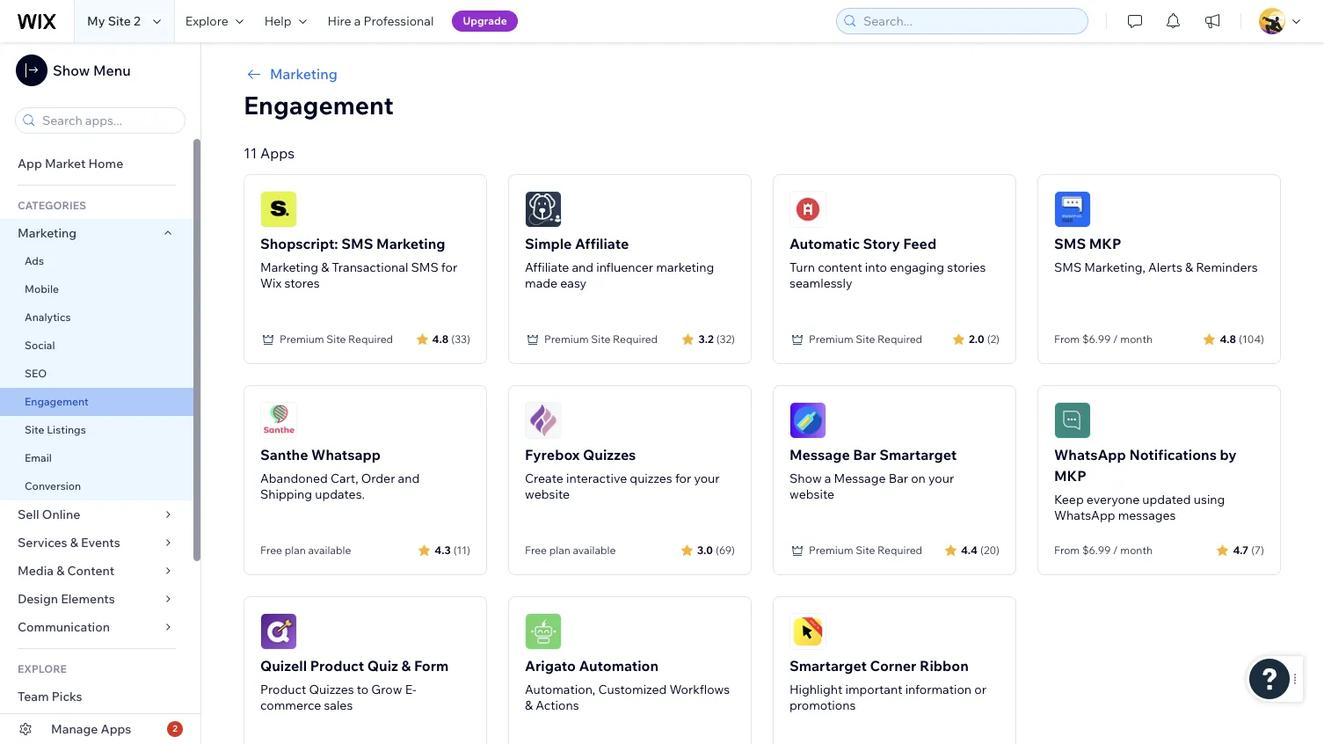 Task type: locate. For each thing, give the bounding box(es) containing it.
0 horizontal spatial product
[[260, 682, 306, 697]]

0 vertical spatial from $6.99 / month
[[1055, 332, 1153, 346]]

services & events
[[18, 535, 120, 551]]

0 horizontal spatial your
[[694, 471, 720, 486]]

form
[[414, 657, 449, 675]]

free for fyrebox quizzes
[[525, 544, 547, 557]]

0 vertical spatial mkp
[[1090, 235, 1122, 252]]

0 horizontal spatial available
[[308, 544, 351, 557]]

quizzes up interactive in the bottom left of the page
[[583, 446, 636, 464]]

simple affiliate logo image
[[525, 191, 562, 228]]

cart,
[[331, 471, 358, 486]]

available for whatsapp
[[308, 544, 351, 557]]

4.8 for sms mkp
[[1220, 332, 1237, 345]]

engagement up site listings
[[25, 395, 88, 408]]

1 available from the left
[[308, 544, 351, 557]]

1 horizontal spatial quizzes
[[583, 446, 636, 464]]

site for message
[[856, 544, 876, 557]]

1 horizontal spatial 4.8
[[1220, 332, 1237, 345]]

updates.
[[315, 486, 365, 502]]

highlight
[[790, 682, 843, 697]]

affiliate
[[575, 235, 629, 252], [525, 259, 569, 275]]

0 horizontal spatial website
[[525, 486, 570, 502]]

0 horizontal spatial plan
[[285, 544, 306, 557]]

shopscript: sms marketing marketing & transactional sms for wix stores
[[260, 235, 458, 291]]

site up email
[[25, 423, 44, 436]]

transactional
[[332, 259, 408, 275]]

product up to
[[310, 657, 364, 675]]

plan down shipping
[[285, 544, 306, 557]]

free
[[260, 544, 282, 557], [525, 544, 547, 557]]

events
[[81, 535, 120, 551]]

a down message bar smartarget logo
[[825, 471, 832, 486]]

message bar smartarget show a message bar on your website
[[790, 446, 957, 502]]

your right quizzes
[[694, 471, 720, 486]]

1 vertical spatial for
[[675, 471, 692, 486]]

1 from $6.99 / month from the top
[[1055, 332, 1153, 346]]

free for santhe whatsapp
[[260, 544, 282, 557]]

premium site required down easy
[[544, 332, 658, 346]]

a right hire
[[354, 13, 361, 29]]

2 free from the left
[[525, 544, 547, 557]]

team
[[18, 689, 49, 705]]

and inside santhe whatsapp abandoned cart, order and shipping updates.
[[398, 471, 420, 486]]

/ down marketing,
[[1114, 332, 1118, 346]]

0 horizontal spatial quizzes
[[309, 682, 354, 697]]

& inside sms mkp sms marketing, alerts & reminders
[[1186, 259, 1194, 275]]

and
[[572, 259, 594, 275], [398, 471, 420, 486]]

conversion link
[[0, 472, 194, 500]]

4.8 left (104)
[[1220, 332, 1237, 345]]

important
[[846, 682, 903, 697]]

& right quiz
[[402, 657, 411, 675]]

premium site required
[[280, 332, 393, 346], [544, 332, 658, 346], [809, 332, 923, 346], [809, 544, 923, 557]]

website inside message bar smartarget show a message bar on your website
[[790, 486, 835, 502]]

communication
[[18, 619, 113, 635]]

month down messages at right bottom
[[1121, 544, 1153, 557]]

premium down seamlessly
[[809, 332, 854, 346]]

1 vertical spatial from
[[1055, 544, 1080, 557]]

0 horizontal spatial smartarget
[[790, 657, 867, 675]]

plan for fyrebox
[[549, 544, 571, 557]]

message left on
[[834, 471, 886, 486]]

premium down easy
[[544, 332, 589, 346]]

1 horizontal spatial marketing link
[[244, 63, 1282, 84]]

& left actions
[[525, 697, 533, 713]]

2 right the my
[[134, 13, 141, 29]]

mkp up keep on the right bottom of page
[[1055, 467, 1087, 485]]

0 horizontal spatial marketing link
[[0, 219, 194, 247]]

1 website from the left
[[525, 486, 570, 502]]

apps down team picks link
[[101, 721, 131, 737]]

app market home link
[[0, 150, 194, 178]]

0 horizontal spatial free
[[260, 544, 282, 557]]

2 available from the left
[[573, 544, 616, 557]]

4.3 (11)
[[435, 543, 471, 556]]

from $6.99 / month for marketing,
[[1055, 332, 1153, 346]]

1 horizontal spatial for
[[675, 471, 692, 486]]

easy
[[560, 275, 587, 291]]

0 vertical spatial $6.99
[[1083, 332, 1111, 346]]

premium up smartarget corner ribbon logo
[[809, 544, 854, 557]]

1 vertical spatial mkp
[[1055, 467, 1087, 485]]

0 vertical spatial apps
[[260, 144, 295, 162]]

2 4.8 from the left
[[1220, 332, 1237, 345]]

2 from from the top
[[1055, 544, 1080, 557]]

seo
[[25, 367, 47, 380]]

commerce
[[260, 697, 321, 713]]

stores
[[284, 275, 320, 291]]

0 horizontal spatial 2
[[134, 13, 141, 29]]

app market home
[[18, 156, 123, 172]]

simple
[[525, 235, 572, 252]]

4.8 left (33)
[[432, 332, 449, 345]]

/ down everyone
[[1114, 544, 1118, 557]]

site
[[108, 13, 131, 29], [327, 332, 346, 346], [591, 332, 611, 346], [856, 332, 876, 346], [25, 423, 44, 436], [856, 544, 876, 557]]

from $6.99 / month down marketing,
[[1055, 332, 1153, 346]]

0 horizontal spatial mkp
[[1055, 467, 1087, 485]]

1 horizontal spatial engagement
[[244, 90, 394, 120]]

whatsapp down whatsapp notifications by mkp logo
[[1055, 446, 1127, 464]]

required left 3.2
[[613, 332, 658, 346]]

and right the order
[[398, 471, 420, 486]]

0 horizontal spatial for
[[441, 259, 458, 275]]

1 horizontal spatial free
[[525, 544, 547, 557]]

0 vertical spatial smartarget
[[880, 446, 957, 464]]

& inside media & content "link"
[[56, 563, 65, 579]]

sms down sms mkp logo
[[1055, 235, 1086, 252]]

premium site required down seamlessly
[[809, 332, 923, 346]]

0 horizontal spatial affiliate
[[525, 259, 569, 275]]

0 vertical spatial /
[[1114, 332, 1118, 346]]

1 $6.99 from the top
[[1083, 332, 1111, 346]]

sms left marketing,
[[1055, 259, 1082, 275]]

2 free plan available from the left
[[525, 544, 616, 557]]

0 horizontal spatial apps
[[101, 721, 131, 737]]

1 horizontal spatial and
[[572, 259, 594, 275]]

fyrebox quizzes create interactive quizzes for your website
[[525, 446, 720, 502]]

available for quizzes
[[573, 544, 616, 557]]

free down shipping
[[260, 544, 282, 557]]

engagement
[[244, 90, 394, 120], [25, 395, 88, 408]]

Search apps... field
[[37, 108, 179, 133]]

& inside services & events link
[[70, 535, 78, 551]]

everyone
[[1087, 492, 1140, 508]]

0 vertical spatial a
[[354, 13, 361, 29]]

affiliate down simple
[[525, 259, 569, 275]]

mkp
[[1090, 235, 1122, 252], [1055, 467, 1087, 485]]

quizell
[[260, 657, 307, 675]]

& left events
[[70, 535, 78, 551]]

manage apps
[[51, 721, 131, 737]]

1 / from the top
[[1114, 332, 1118, 346]]

1 horizontal spatial a
[[825, 471, 832, 486]]

$6.99 for marketing,
[[1083, 332, 1111, 346]]

for inside the fyrebox quizzes create interactive quizzes for your website
[[675, 471, 692, 486]]

1 vertical spatial engagement
[[25, 395, 88, 408]]

affiliate up influencer at the left of page
[[575, 235, 629, 252]]

customized
[[598, 682, 667, 697]]

1 vertical spatial quizzes
[[309, 682, 354, 697]]

from right (2)
[[1055, 332, 1080, 346]]

1 vertical spatial /
[[1114, 544, 1118, 557]]

website down "fyrebox"
[[525, 486, 570, 502]]

1 month from the top
[[1121, 332, 1153, 346]]

2 / from the top
[[1114, 544, 1118, 557]]

interactive
[[566, 471, 627, 486]]

1 horizontal spatial free plan available
[[525, 544, 616, 557]]

santhe whatsapp logo image
[[260, 402, 297, 439]]

2 right 'manage apps'
[[173, 723, 178, 734]]

show down message bar smartarget logo
[[790, 471, 822, 486]]

0 vertical spatial for
[[441, 259, 458, 275]]

1 horizontal spatial smartarget
[[880, 446, 957, 464]]

your right on
[[929, 471, 954, 486]]

services
[[18, 535, 67, 551]]

$6.99 down everyone
[[1083, 544, 1111, 557]]

&
[[321, 259, 329, 275], [1186, 259, 1194, 275], [70, 535, 78, 551], [56, 563, 65, 579], [402, 657, 411, 675], [525, 697, 533, 713]]

from down keep on the right bottom of page
[[1055, 544, 1080, 557]]

2 $6.99 from the top
[[1083, 544, 1111, 557]]

available down interactive in the bottom left of the page
[[573, 544, 616, 557]]

site down influencer at the left of page
[[591, 332, 611, 346]]

0 vertical spatial month
[[1121, 332, 1153, 346]]

website down message bar smartarget logo
[[790, 486, 835, 502]]

premium site required for marketing
[[280, 332, 393, 346]]

engagement link
[[0, 388, 194, 416]]

1 your from the left
[[694, 471, 720, 486]]

$6.99
[[1083, 332, 1111, 346], [1083, 544, 1111, 557]]

0 vertical spatial affiliate
[[575, 235, 629, 252]]

mkp up marketing,
[[1090, 235, 1122, 252]]

1 horizontal spatial website
[[790, 486, 835, 502]]

marketing link
[[244, 63, 1282, 84], [0, 219, 194, 247]]

and down simple
[[572, 259, 594, 275]]

0 horizontal spatial a
[[354, 13, 361, 29]]

month
[[1121, 332, 1153, 346], [1121, 544, 1153, 557]]

1 horizontal spatial show
[[790, 471, 822, 486]]

1 vertical spatial $6.99
[[1083, 544, 1111, 557]]

site down message bar smartarget show a message bar on your website
[[856, 544, 876, 557]]

1 vertical spatial apps
[[101, 721, 131, 737]]

corner
[[870, 657, 917, 675]]

available down updates.
[[308, 544, 351, 557]]

1 free plan available from the left
[[260, 544, 351, 557]]

analytics link
[[0, 303, 194, 332]]

team picks
[[18, 689, 82, 705]]

1 plan from the left
[[285, 544, 306, 557]]

from $6.99 / month
[[1055, 332, 1153, 346], [1055, 544, 1153, 557]]

marketing down 'help' button
[[270, 65, 338, 83]]

whatsapp
[[1055, 446, 1127, 464], [1055, 508, 1116, 523]]

analytics
[[25, 310, 71, 324]]

engagement up 11 apps
[[244, 90, 394, 120]]

smartarget up 'highlight'
[[790, 657, 867, 675]]

4.3
[[435, 543, 451, 556]]

premium site required down stores
[[280, 332, 393, 346]]

story
[[863, 235, 900, 252]]

2 from $6.99 / month from the top
[[1055, 544, 1153, 557]]

month for marketing,
[[1121, 332, 1153, 346]]

automatic
[[790, 235, 860, 252]]

into
[[865, 259, 887, 275]]

& right alerts
[[1186, 259, 1194, 275]]

free down "create" at the bottom left
[[525, 544, 547, 557]]

required left 4.4
[[878, 544, 923, 557]]

0 vertical spatial 2
[[134, 13, 141, 29]]

and inside the simple affiliate affiliate and influencer marketing made easy
[[572, 259, 594, 275]]

to
[[357, 682, 369, 697]]

smartarget up on
[[880, 446, 957, 464]]

4.4
[[961, 543, 978, 556]]

0 vertical spatial whatsapp
[[1055, 446, 1127, 464]]

premium site required down message bar smartarget show a message bar on your website
[[809, 544, 923, 557]]

2 your from the left
[[929, 471, 954, 486]]

quizzes left to
[[309, 682, 354, 697]]

required down transactional
[[348, 332, 393, 346]]

website inside the fyrebox quizzes create interactive quizzes for your website
[[525, 486, 570, 502]]

2
[[134, 13, 141, 29], [173, 723, 178, 734]]

premium for message
[[809, 544, 854, 557]]

1 horizontal spatial bar
[[889, 471, 909, 486]]

free plan available for santhe
[[260, 544, 351, 557]]

1 horizontal spatial plan
[[549, 544, 571, 557]]

1 vertical spatial month
[[1121, 544, 1153, 557]]

0 vertical spatial engagement
[[244, 90, 394, 120]]

1 vertical spatial show
[[790, 471, 822, 486]]

whatsapp notifications by mkp logo image
[[1055, 402, 1092, 439]]

0 horizontal spatial 4.8
[[432, 332, 449, 345]]

0 vertical spatial product
[[310, 657, 364, 675]]

& right stores
[[321, 259, 329, 275]]

for up 4.8 (33)
[[441, 259, 458, 275]]

2 website from the left
[[790, 486, 835, 502]]

seamlessly
[[790, 275, 853, 291]]

(104)
[[1239, 332, 1265, 345]]

product down quizell
[[260, 682, 306, 697]]

4.8
[[432, 332, 449, 345], [1220, 332, 1237, 345]]

0 horizontal spatial free plan available
[[260, 544, 351, 557]]

from $6.99 / month down everyone
[[1055, 544, 1153, 557]]

media
[[18, 563, 54, 579]]

home
[[88, 156, 123, 172]]

1 vertical spatial smartarget
[[790, 657, 867, 675]]

message bar smartarget logo image
[[790, 402, 827, 439]]

site for simple
[[591, 332, 611, 346]]

1 vertical spatial 2
[[173, 723, 178, 734]]

0 vertical spatial message
[[790, 446, 850, 464]]

message down message bar smartarget logo
[[790, 446, 850, 464]]

show
[[53, 62, 90, 79], [790, 471, 822, 486]]

1 vertical spatial affiliate
[[525, 259, 569, 275]]

apps right 11
[[260, 144, 295, 162]]

1 horizontal spatial apps
[[260, 144, 295, 162]]

plan for santhe
[[285, 544, 306, 557]]

1 vertical spatial and
[[398, 471, 420, 486]]

0 vertical spatial and
[[572, 259, 594, 275]]

from for marketing,
[[1055, 332, 1080, 346]]

1 horizontal spatial affiliate
[[575, 235, 629, 252]]

marketing down "categories"
[[18, 225, 77, 241]]

or
[[975, 682, 987, 697]]

website
[[525, 486, 570, 502], [790, 486, 835, 502]]

1 free from the left
[[260, 544, 282, 557]]

free plan available down "create" at the bottom left
[[525, 544, 616, 557]]

show left the menu
[[53, 62, 90, 79]]

0 horizontal spatial show
[[53, 62, 90, 79]]

1 horizontal spatial your
[[929, 471, 954, 486]]

1 4.8 from the left
[[432, 332, 449, 345]]

using
[[1194, 492, 1226, 508]]

bar
[[853, 446, 877, 464], [889, 471, 909, 486]]

month down marketing,
[[1121, 332, 1153, 346]]

2 month from the top
[[1121, 544, 1153, 557]]

mkp inside whatsapp notifications by mkp keep everyone updated using whatsapp messages
[[1055, 467, 1087, 485]]

premium down stores
[[280, 332, 324, 346]]

premium for shopscript:
[[280, 332, 324, 346]]

site down the into
[[856, 332, 876, 346]]

0 horizontal spatial and
[[398, 471, 420, 486]]

plan down "create" at the bottom left
[[549, 544, 571, 557]]

0 vertical spatial bar
[[853, 446, 877, 464]]

11
[[244, 144, 257, 162]]

required down engaging
[[878, 332, 923, 346]]

required for bar
[[878, 544, 923, 557]]

$6.99 down marketing,
[[1083, 332, 1111, 346]]

automation
[[579, 657, 659, 675]]

smartarget inside 'smartarget corner ribbon highlight important information or promotions'
[[790, 657, 867, 675]]

smartarget corner ribbon highlight important information or promotions
[[790, 657, 987, 713]]

1 vertical spatial product
[[260, 682, 306, 697]]

on
[[911, 471, 926, 486]]

free plan available
[[260, 544, 351, 557], [525, 544, 616, 557]]

1 vertical spatial a
[[825, 471, 832, 486]]

1 vertical spatial whatsapp
[[1055, 508, 1116, 523]]

0 horizontal spatial engagement
[[25, 395, 88, 408]]

0 vertical spatial from
[[1055, 332, 1080, 346]]

& right media
[[56, 563, 65, 579]]

site down transactional
[[327, 332, 346, 346]]

whatsapp left messages at right bottom
[[1055, 508, 1116, 523]]

0 vertical spatial marketing link
[[244, 63, 1282, 84]]

whatsapp
[[311, 446, 381, 464]]

3.0
[[697, 543, 713, 556]]

app
[[18, 156, 42, 172]]

1 vertical spatial from $6.99 / month
[[1055, 544, 1153, 557]]

for right quizzes
[[675, 471, 692, 486]]

0 vertical spatial quizzes
[[583, 446, 636, 464]]

free plan available down shipping
[[260, 544, 351, 557]]

1 from from the top
[[1055, 332, 1080, 346]]

1 horizontal spatial available
[[573, 544, 616, 557]]

1 horizontal spatial mkp
[[1090, 235, 1122, 252]]

automatic story feed logo image
[[790, 191, 827, 228]]

0 vertical spatial show
[[53, 62, 90, 79]]

2 plan from the left
[[549, 544, 571, 557]]

upgrade
[[463, 14, 507, 27]]

show menu
[[53, 62, 131, 79]]



Task type: vqa. For each thing, say whether or not it's contained in the screenshot.
find
no



Task type: describe. For each thing, give the bounding box(es) containing it.
e-
[[405, 682, 417, 697]]

free plan available for fyrebox
[[525, 544, 616, 557]]

mobile link
[[0, 275, 194, 303]]

automatic story feed turn content into engaging stories seamlessly
[[790, 235, 986, 291]]

1 horizontal spatial 2
[[173, 723, 178, 734]]

& inside shopscript: sms marketing marketing & transactional sms for wix stores
[[321, 259, 329, 275]]

4.8 for shopscript: sms marketing
[[432, 332, 449, 345]]

professional
[[364, 13, 434, 29]]

ribbon
[[920, 657, 969, 675]]

sms mkp logo image
[[1055, 191, 1092, 228]]

elements
[[61, 591, 115, 607]]

updated
[[1143, 492, 1191, 508]]

2.0 (2)
[[969, 332, 1000, 345]]

messages
[[1118, 508, 1176, 523]]

(32)
[[717, 332, 735, 345]]

month for mkp
[[1121, 544, 1153, 557]]

seo link
[[0, 360, 194, 388]]

made
[[525, 275, 558, 291]]

sms right transactional
[[411, 259, 439, 275]]

by
[[1220, 446, 1237, 464]]

marketing,
[[1085, 259, 1146, 275]]

design
[[18, 591, 58, 607]]

11 apps
[[244, 144, 295, 162]]

picks
[[52, 689, 82, 705]]

4.7 (7)
[[1233, 543, 1265, 556]]

2 whatsapp from the top
[[1055, 508, 1116, 523]]

media & content
[[18, 563, 115, 579]]

0 horizontal spatial bar
[[853, 446, 877, 464]]

quizzes
[[630, 471, 673, 486]]

show menu button
[[16, 55, 131, 86]]

stories
[[948, 259, 986, 275]]

whatsapp notifications by mkp keep everyone updated using whatsapp messages
[[1055, 446, 1237, 523]]

required for sms
[[348, 332, 393, 346]]

2.0
[[969, 332, 985, 345]]

alerts
[[1149, 259, 1183, 275]]

help
[[265, 13, 292, 29]]

explore
[[18, 662, 67, 675]]

(7)
[[1252, 543, 1265, 556]]

upgrade button
[[452, 11, 518, 32]]

(2)
[[987, 332, 1000, 345]]

required for affiliate
[[613, 332, 658, 346]]

ads
[[25, 254, 44, 267]]

sales
[[324, 697, 353, 713]]

grow
[[371, 682, 402, 697]]

communication link
[[0, 613, 194, 641]]

shopscript:
[[260, 235, 338, 252]]

apps for 11 apps
[[260, 144, 295, 162]]

3.0 (69)
[[697, 543, 735, 556]]

1 vertical spatial message
[[834, 471, 886, 486]]

premium site required for affiliate
[[544, 332, 658, 346]]

$6.99 for mkp
[[1083, 544, 1111, 557]]

site listings link
[[0, 416, 194, 444]]

sell online link
[[0, 500, 194, 529]]

feed
[[904, 235, 937, 252]]

design elements
[[18, 591, 115, 607]]

sms up transactional
[[342, 235, 373, 252]]

quizzes inside "quizell product quiz & form product quizzes to grow e- commerce sales"
[[309, 682, 354, 697]]

marketing up transactional
[[376, 235, 446, 252]]

fyrebox quizzes logo image
[[525, 402, 562, 439]]

sell
[[18, 507, 39, 522]]

site for automatic
[[856, 332, 876, 346]]

& inside arigato automation automation, customized workflows & actions
[[525, 697, 533, 713]]

4.8 (104)
[[1220, 332, 1265, 345]]

abandoned
[[260, 471, 328, 486]]

email
[[25, 451, 52, 464]]

arigato
[[525, 657, 576, 675]]

smartarget inside message bar smartarget show a message bar on your website
[[880, 446, 957, 464]]

required for story
[[878, 332, 923, 346]]

workflows
[[670, 682, 730, 697]]

1 vertical spatial marketing link
[[0, 219, 194, 247]]

1 horizontal spatial product
[[310, 657, 364, 675]]

(69)
[[716, 543, 735, 556]]

hire a professional
[[328, 13, 434, 29]]

(33)
[[451, 332, 471, 345]]

content
[[67, 563, 115, 579]]

/ for mkp
[[1114, 544, 1118, 557]]

sell online
[[18, 507, 80, 522]]

& inside "quizell product quiz & form product quizzes to grow e- commerce sales"
[[402, 657, 411, 675]]

your inside message bar smartarget show a message bar on your website
[[929, 471, 954, 486]]

reminders
[[1196, 259, 1258, 275]]

marketing down shopscript:
[[260, 259, 318, 275]]

a inside message bar smartarget show a message bar on your website
[[825, 471, 832, 486]]

/ for marketing,
[[1114, 332, 1118, 346]]

show inside button
[[53, 62, 90, 79]]

premium site required for feed
[[809, 332, 923, 346]]

quizzes inside the fyrebox quizzes create interactive quizzes for your website
[[583, 446, 636, 464]]

premium site required for smartarget
[[809, 544, 923, 557]]

for inside shopscript: sms marketing marketing & transactional sms for wix stores
[[441, 259, 458, 275]]

information
[[906, 682, 972, 697]]

automation,
[[525, 682, 596, 697]]

email link
[[0, 444, 194, 472]]

site listings
[[25, 423, 86, 436]]

arigato automation automation, customized workflows & actions
[[525, 657, 730, 713]]

media & content link
[[0, 557, 194, 585]]

Search... field
[[858, 9, 1083, 33]]

from for mkp
[[1055, 544, 1080, 557]]

ads link
[[0, 247, 194, 275]]

apps for manage apps
[[101, 721, 131, 737]]

your inside the fyrebox quizzes create interactive quizzes for your website
[[694, 471, 720, 486]]

hire
[[328, 13, 352, 29]]

simple affiliate affiliate and influencer marketing made easy
[[525, 235, 715, 291]]

notifications
[[1130, 446, 1217, 464]]

help button
[[254, 0, 317, 42]]

shopscript: sms marketing logo image
[[260, 191, 297, 228]]

arigato automation logo image
[[525, 613, 562, 650]]

premium for automatic
[[809, 332, 854, 346]]

1 whatsapp from the top
[[1055, 446, 1127, 464]]

create
[[525, 471, 564, 486]]

marketing
[[656, 259, 715, 275]]

market
[[45, 156, 86, 172]]

fyrebox
[[525, 446, 580, 464]]

mkp inside sms mkp sms marketing, alerts & reminders
[[1090, 235, 1122, 252]]

manage
[[51, 721, 98, 737]]

santhe whatsapp abandoned cart, order and shipping updates.
[[260, 446, 420, 502]]

premium for simple
[[544, 332, 589, 346]]

mobile
[[25, 282, 59, 296]]

site right the my
[[108, 13, 131, 29]]

quizell product quiz & form logo image
[[260, 613, 297, 650]]

show inside message bar smartarget show a message bar on your website
[[790, 471, 822, 486]]

engaging
[[890, 259, 945, 275]]

from $6.99 / month for mkp
[[1055, 544, 1153, 557]]

1 vertical spatial bar
[[889, 471, 909, 486]]

team picks link
[[0, 683, 194, 711]]

smartarget corner ribbon logo image
[[790, 613, 827, 650]]

explore
[[185, 13, 228, 29]]

site for shopscript:
[[327, 332, 346, 346]]

social
[[25, 339, 55, 352]]

services & events link
[[0, 529, 194, 557]]

(11)
[[454, 543, 471, 556]]

categories
[[18, 199, 86, 212]]

4.8 (33)
[[432, 332, 471, 345]]



